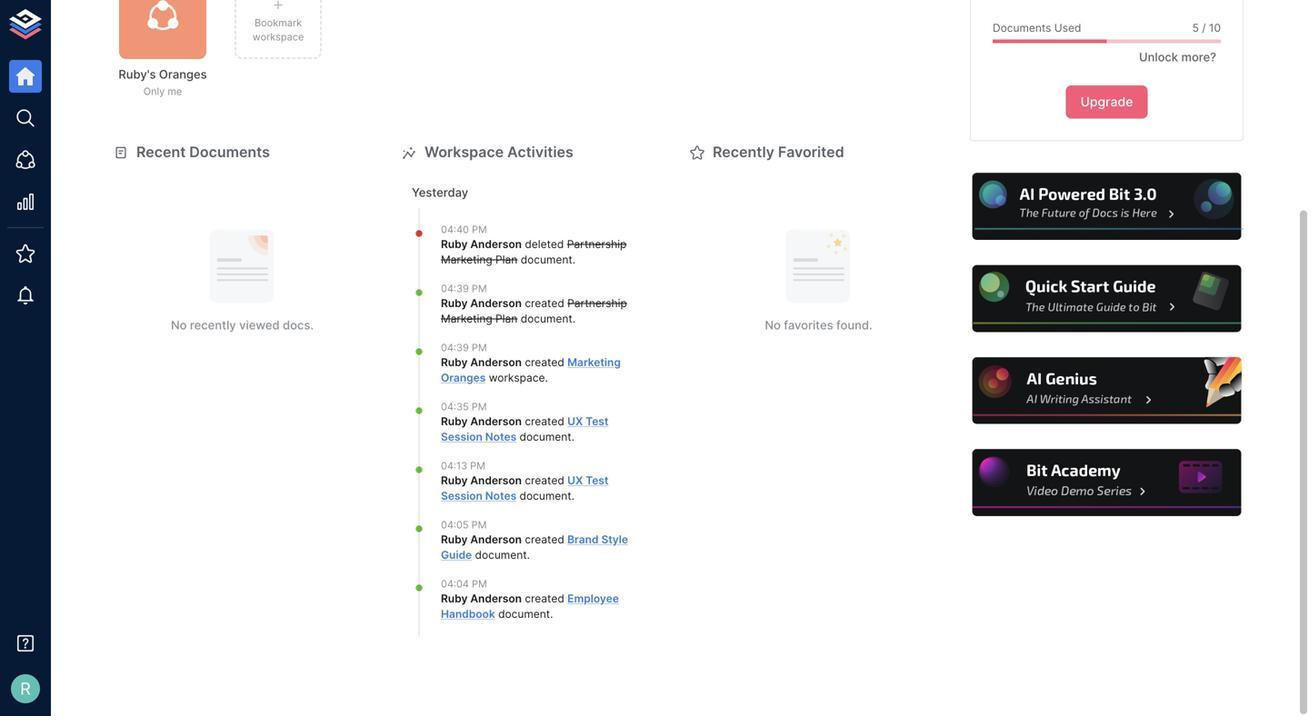 Task type: vqa. For each thing, say whether or not it's contained in the screenshot.
rightmost oranges
yes



Task type: describe. For each thing, give the bounding box(es) containing it.
session for 04:35
[[441, 431, 483, 444]]

bookmark workspace button
[[235, 0, 322, 59]]

unlock more?
[[1140, 50, 1217, 64]]

deleted
[[525, 238, 564, 251]]

style
[[602, 533, 628, 547]]

recently
[[713, 143, 775, 161]]

r
[[20, 679, 31, 699]]

1 ruby anderson created from the top
[[441, 297, 568, 310]]

oranges for ruby's
[[159, 67, 207, 81]]

workspace inside button
[[253, 31, 304, 43]]

marketing for ruby anderson created
[[441, 312, 493, 325]]

brand style guide link
[[441, 533, 628, 562]]

7 anderson from the top
[[471, 593, 522, 606]]

04:35
[[441, 401, 469, 413]]

partnership marketing plan for created
[[441, 297, 627, 325]]

no recently viewed docs.
[[171, 318, 314, 332]]

ruby's
[[119, 67, 156, 81]]

04:04
[[441, 579, 469, 590]]

pm right 04:04 at the left of page
[[472, 579, 487, 590]]

04:05 pm
[[441, 519, 487, 531]]

3 help image from the top
[[970, 355, 1244, 427]]

notes for 04:13 pm
[[485, 490, 517, 503]]

04:40 pm
[[441, 224, 487, 236]]

5 ruby from the top
[[441, 474, 468, 488]]

2 help image from the top
[[970, 263, 1244, 335]]

pm down ruby anderson deleted at the left top of the page
[[472, 283, 487, 295]]

document . for 04:40 pm
[[518, 253, 576, 266]]

yesterday
[[412, 186, 468, 200]]

guide
[[441, 549, 472, 562]]

viewed
[[239, 318, 280, 332]]

unlock more? button
[[1130, 43, 1221, 71]]

favorites
[[784, 318, 834, 332]]

document . for 04:05 pm
[[472, 549, 530, 562]]

only
[[143, 86, 165, 97]]

recently
[[190, 318, 236, 332]]

3 created from the top
[[525, 415, 565, 428]]

pm right 04:35
[[472, 401, 487, 413]]

employee
[[568, 593, 619, 606]]

no for recently
[[765, 318, 781, 332]]

6 anderson from the top
[[471, 533, 522, 547]]

1 help image from the top
[[970, 171, 1244, 243]]

document . for 04:35 pm
[[517, 431, 575, 444]]

document for 04:40 pm
[[521, 253, 573, 266]]

0 horizontal spatial documents
[[189, 143, 270, 161]]

pm right 04:05
[[472, 519, 487, 531]]

used
[[1055, 22, 1082, 35]]

ruby anderson deleted
[[441, 238, 567, 251]]

6 created from the top
[[525, 593, 565, 606]]

partnership marketing plan for deleted
[[441, 238, 627, 266]]

marketing for ruby anderson deleted
[[441, 253, 493, 266]]

2 anderson from the top
[[471, 297, 522, 310]]

bookmark workspace
[[253, 17, 304, 43]]

no favorites found.
[[765, 318, 873, 332]]

4 created from the top
[[525, 474, 565, 488]]

documents used
[[993, 22, 1082, 35]]

/
[[1203, 22, 1206, 35]]

document for 04:05 pm
[[475, 549, 527, 562]]

1 anderson from the top
[[471, 238, 522, 251]]

04:39 for document
[[441, 283, 469, 295]]

unlock
[[1140, 50, 1179, 64]]

5 created from the top
[[525, 533, 565, 547]]

2 created from the top
[[525, 356, 565, 369]]

04:04 pm
[[441, 579, 487, 590]]

1 created from the top
[[525, 297, 565, 310]]

document for 04:35 pm
[[520, 431, 572, 444]]

2 ruby anderson created from the top
[[441, 356, 568, 369]]

partnership for deleted
[[567, 238, 627, 251]]

workspace
[[425, 143, 504, 161]]

upgrade button
[[1066, 86, 1148, 119]]

upgrade
[[1081, 94, 1134, 110]]



Task type: locate. For each thing, give the bounding box(es) containing it.
5
[[1193, 22, 1200, 35]]

0 horizontal spatial workspace
[[253, 31, 304, 43]]

plan up marketing oranges link
[[496, 312, 518, 325]]

ruby anderson created down 04:05 pm
[[441, 533, 568, 547]]

0 horizontal spatial oranges
[[159, 67, 207, 81]]

0 vertical spatial ux
[[568, 415, 583, 428]]

2 plan from the top
[[496, 312, 518, 325]]

recent documents
[[136, 143, 270, 161]]

session
[[441, 431, 483, 444], [441, 490, 483, 503]]

2 session from the top
[[441, 490, 483, 503]]

found.
[[837, 318, 873, 332]]

favorited
[[778, 143, 845, 161]]

created left brand
[[525, 533, 565, 547]]

anderson down 04:35 pm
[[471, 415, 522, 428]]

3 anderson from the top
[[471, 356, 522, 369]]

anderson
[[471, 238, 522, 251], [471, 297, 522, 310], [471, 356, 522, 369], [471, 415, 522, 428], [471, 474, 522, 488], [471, 533, 522, 547], [471, 593, 522, 606]]

4 anderson from the top
[[471, 415, 522, 428]]

0 horizontal spatial no
[[171, 318, 187, 332]]

ux for 04:13 pm
[[568, 474, 583, 488]]

1 horizontal spatial documents
[[993, 22, 1052, 35]]

document up marketing oranges link
[[521, 312, 573, 325]]

04:35 pm
[[441, 401, 487, 413]]

progress bar
[[879, 40, 1221, 43]]

anderson down 04:05 pm
[[471, 533, 522, 547]]

partnership marketing plan up marketing oranges link
[[441, 297, 627, 325]]

2 notes from the top
[[485, 490, 517, 503]]

pm right 04:40
[[472, 224, 487, 236]]

ux down marketing oranges on the left of the page
[[568, 415, 583, 428]]

oranges inside marketing oranges
[[441, 371, 486, 385]]

0 vertical spatial test
[[586, 415, 609, 428]]

anderson down ruby anderson deleted at the left top of the page
[[471, 297, 522, 310]]

oranges for marketing
[[441, 371, 486, 385]]

1 vertical spatial partnership
[[568, 297, 627, 310]]

04:13 pm
[[441, 460, 486, 472]]

r button
[[5, 669, 45, 709]]

test down marketing oranges link
[[586, 415, 609, 428]]

workspace .
[[486, 371, 548, 385]]

brand style guide
[[441, 533, 628, 562]]

10
[[1210, 22, 1221, 35]]

1 vertical spatial oranges
[[441, 371, 486, 385]]

0 vertical spatial documents
[[993, 22, 1052, 35]]

document for 04:39 pm
[[521, 312, 573, 325]]

ruby anderson created
[[441, 297, 568, 310], [441, 356, 568, 369], [441, 415, 568, 428], [441, 474, 568, 488], [441, 533, 568, 547], [441, 593, 568, 606]]

1 04:39 from the top
[[441, 283, 469, 295]]

1 vertical spatial ux test session notes
[[441, 474, 609, 503]]

3 ruby from the top
[[441, 356, 468, 369]]

ruby anderson created down ruby anderson deleted at the left top of the page
[[441, 297, 568, 310]]

04:39 pm up 04:35 pm
[[441, 342, 487, 354]]

no
[[171, 318, 187, 332], [765, 318, 781, 332]]

oranges up me
[[159, 67, 207, 81]]

document . down workspace .
[[517, 431, 575, 444]]

ux
[[568, 415, 583, 428], [568, 474, 583, 488]]

document up "brand style guide" link
[[520, 490, 572, 503]]

2 test from the top
[[586, 474, 609, 488]]

0 vertical spatial session
[[441, 431, 483, 444]]

notes down 04:35 pm
[[485, 431, 517, 444]]

documents right recent
[[189, 143, 270, 161]]

4 help image from the top
[[970, 447, 1244, 519]]

1 vertical spatial 04:39
[[441, 342, 469, 354]]

oranges inside "ruby's oranges only me"
[[159, 67, 207, 81]]

04:39 pm for document .
[[441, 283, 487, 295]]

ux up brand
[[568, 474, 583, 488]]

04:39 up 04:35
[[441, 342, 469, 354]]

1 session from the top
[[441, 431, 483, 444]]

1 horizontal spatial no
[[765, 318, 781, 332]]

handbook
[[441, 608, 495, 621]]

1 vertical spatial ux
[[568, 474, 583, 488]]

0 vertical spatial partnership marketing plan
[[441, 238, 627, 266]]

2 04:39 pm from the top
[[441, 342, 487, 354]]

0 vertical spatial 04:39 pm
[[441, 283, 487, 295]]

recent
[[136, 143, 186, 161]]

created down workspace .
[[525, 415, 565, 428]]

me
[[168, 86, 182, 97]]

anderson down 04:13 pm
[[471, 474, 522, 488]]

1 vertical spatial test
[[586, 474, 609, 488]]

4 ruby anderson created from the top
[[441, 474, 568, 488]]

created up workspace .
[[525, 356, 565, 369]]

1 horizontal spatial workspace
[[489, 371, 545, 385]]

1 notes from the top
[[485, 431, 517, 444]]

1 vertical spatial marketing
[[441, 312, 493, 325]]

ruby anderson created up handbook
[[441, 593, 568, 606]]

more?
[[1182, 50, 1217, 64]]

1 no from the left
[[171, 318, 187, 332]]

1 vertical spatial ux test session notes link
[[441, 474, 609, 503]]

notes for 04:35 pm
[[485, 431, 517, 444]]

document
[[521, 253, 573, 266], [521, 312, 573, 325], [520, 431, 572, 444], [520, 490, 572, 503], [475, 549, 527, 562], [498, 608, 550, 621]]

2 no from the left
[[765, 318, 781, 332]]

marketing
[[441, 253, 493, 266], [441, 312, 493, 325], [568, 356, 621, 369]]

docs.
[[283, 318, 314, 332]]

1 vertical spatial workspace
[[489, 371, 545, 385]]

1 plan from the top
[[496, 253, 518, 266]]

document .
[[518, 253, 576, 266], [518, 312, 576, 325], [517, 431, 575, 444], [517, 490, 575, 503], [472, 549, 530, 562], [495, 608, 553, 621]]

ux test session notes link
[[441, 415, 609, 444], [441, 474, 609, 503]]

documents
[[993, 22, 1052, 35], [189, 143, 270, 161]]

04:13
[[441, 460, 468, 472]]

1 vertical spatial documents
[[189, 143, 270, 161]]

ux test session notes link for 04:13 pm
[[441, 474, 609, 503]]

employee handbook
[[441, 593, 619, 621]]

2 04:39 from the top
[[441, 342, 469, 354]]

document . down "brand style guide" link
[[495, 608, 553, 621]]

pm up workspace .
[[472, 342, 487, 354]]

pm right "04:13"
[[470, 460, 486, 472]]

anderson up handbook
[[471, 593, 522, 606]]

document . down the deleted
[[518, 253, 576, 266]]

no left recently
[[171, 318, 187, 332]]

recently favorited
[[713, 143, 845, 161]]

1 ux test session notes link from the top
[[441, 415, 609, 444]]

document right guide
[[475, 549, 527, 562]]

test for 04:13 pm
[[586, 474, 609, 488]]

document for 04:13 pm
[[520, 490, 572, 503]]

plan for deleted
[[496, 253, 518, 266]]

created
[[525, 297, 565, 310], [525, 356, 565, 369], [525, 415, 565, 428], [525, 474, 565, 488], [525, 533, 565, 547], [525, 593, 565, 606]]

2 ux from the top
[[568, 474, 583, 488]]

test up brand
[[586, 474, 609, 488]]

partnership for created
[[568, 297, 627, 310]]

test
[[586, 415, 609, 428], [586, 474, 609, 488]]

document right handbook
[[498, 608, 550, 621]]

5 anderson from the top
[[471, 474, 522, 488]]

oranges
[[159, 67, 207, 81], [441, 371, 486, 385]]

0 vertical spatial ux test session notes
[[441, 415, 609, 444]]

0 vertical spatial workspace
[[253, 31, 304, 43]]

1 vertical spatial session
[[441, 490, 483, 503]]

04:40
[[441, 224, 469, 236]]

marketing oranges
[[441, 356, 621, 385]]

1 test from the top
[[586, 415, 609, 428]]

anderson down 04:40 pm
[[471, 238, 522, 251]]

6 ruby anderson created from the top
[[441, 593, 568, 606]]

1 vertical spatial partnership marketing plan
[[441, 297, 627, 325]]

ux test session notes for 04:13 pm
[[441, 474, 609, 503]]

2 vertical spatial marketing
[[568, 356, 621, 369]]

0 vertical spatial 04:39
[[441, 283, 469, 295]]

04:39
[[441, 283, 469, 295], [441, 342, 469, 354]]

document for 04:04 pm
[[498, 608, 550, 621]]

0 vertical spatial notes
[[485, 431, 517, 444]]

ruby anderson created down 04:13 pm
[[441, 474, 568, 488]]

3 ruby anderson created from the top
[[441, 415, 568, 428]]

1 vertical spatial plan
[[496, 312, 518, 325]]

1 partnership marketing plan from the top
[[441, 238, 627, 266]]

1 ruby from the top
[[441, 238, 468, 251]]

plan
[[496, 253, 518, 266], [496, 312, 518, 325]]

ruby anderson created up workspace .
[[441, 356, 568, 369]]

no left favorites
[[765, 318, 781, 332]]

employee handbook link
[[441, 593, 619, 621]]

marketing oranges link
[[441, 356, 621, 385]]

0 vertical spatial marketing
[[441, 253, 493, 266]]

5 / 10
[[1193, 22, 1221, 35]]

anderson up workspace .
[[471, 356, 522, 369]]

ux test session notes down workspace .
[[441, 415, 609, 444]]

pm
[[472, 224, 487, 236], [472, 283, 487, 295], [472, 342, 487, 354], [472, 401, 487, 413], [470, 460, 486, 472], [472, 519, 487, 531], [472, 579, 487, 590]]

6 ruby from the top
[[441, 533, 468, 547]]

workspace
[[253, 31, 304, 43], [489, 371, 545, 385]]

document . up marketing oranges link
[[518, 312, 576, 325]]

ux test session notes link up brand style guide
[[441, 474, 609, 503]]

04:05
[[441, 519, 469, 531]]

2 partnership marketing plan from the top
[[441, 297, 627, 325]]

0 vertical spatial partnership
[[567, 238, 627, 251]]

1 horizontal spatial oranges
[[441, 371, 486, 385]]

1 04:39 pm from the top
[[441, 283, 487, 295]]

brand
[[568, 533, 599, 547]]

help image
[[970, 171, 1244, 243], [970, 263, 1244, 335], [970, 355, 1244, 427], [970, 447, 1244, 519]]

no for recent
[[171, 318, 187, 332]]

document . for 04:13 pm
[[517, 490, 575, 503]]

document down workspace .
[[520, 431, 572, 444]]

2 ux test session notes from the top
[[441, 474, 609, 503]]

5 ruby anderson created from the top
[[441, 533, 568, 547]]

ux test session notes link down workspace .
[[441, 415, 609, 444]]

4 ruby from the top
[[441, 415, 468, 428]]

04:39 down 04:40
[[441, 283, 469, 295]]

04:39 for workspace
[[441, 342, 469, 354]]

ux test session notes for 04:35 pm
[[441, 415, 609, 444]]

04:39 pm
[[441, 283, 487, 295], [441, 342, 487, 354]]

partnership
[[567, 238, 627, 251], [568, 297, 627, 310]]

0 vertical spatial ux test session notes link
[[441, 415, 609, 444]]

marketing inside marketing oranges
[[568, 356, 621, 369]]

ruby's oranges only me
[[119, 67, 207, 97]]

session up 04:13 pm
[[441, 431, 483, 444]]

1 vertical spatial notes
[[485, 490, 517, 503]]

04:39 pm for workspace .
[[441, 342, 487, 354]]

1 ux from the top
[[568, 415, 583, 428]]

document . for 04:04 pm
[[495, 608, 553, 621]]

documents left used
[[993, 22, 1052, 35]]

1 ux test session notes from the top
[[441, 415, 609, 444]]

created left employee
[[525, 593, 565, 606]]

0 vertical spatial plan
[[496, 253, 518, 266]]

0 vertical spatial oranges
[[159, 67, 207, 81]]

session for 04:13
[[441, 490, 483, 503]]

document down the deleted
[[521, 253, 573, 266]]

created up "brand style guide" link
[[525, 474, 565, 488]]

test for 04:35 pm
[[586, 415, 609, 428]]

.
[[573, 253, 576, 266], [573, 312, 576, 325], [545, 371, 548, 385], [572, 431, 575, 444], [572, 490, 575, 503], [527, 549, 530, 562], [550, 608, 553, 621]]

partnership marketing plan down 04:40 pm
[[441, 238, 627, 266]]

bookmark
[[255, 17, 302, 29]]

2 ruby from the top
[[441, 297, 468, 310]]

created down the deleted
[[525, 297, 565, 310]]

04:39 pm down 04:40 pm
[[441, 283, 487, 295]]

ux test session notes up brand style guide
[[441, 474, 609, 503]]

ux for 04:35 pm
[[568, 415, 583, 428]]

ux test session notes link for 04:35 pm
[[441, 415, 609, 444]]

document . up "brand style guide" link
[[517, 490, 575, 503]]

ruby anderson created down 04:35 pm
[[441, 415, 568, 428]]

notes up 04:05 pm
[[485, 490, 517, 503]]

document . up '04:04 pm'
[[472, 549, 530, 562]]

1 vertical spatial 04:39 pm
[[441, 342, 487, 354]]

activities
[[508, 143, 574, 161]]

document . for 04:39 pm
[[518, 312, 576, 325]]

ruby
[[441, 238, 468, 251], [441, 297, 468, 310], [441, 356, 468, 369], [441, 415, 468, 428], [441, 474, 468, 488], [441, 533, 468, 547], [441, 593, 468, 606]]

workspace activities
[[425, 143, 574, 161]]

plan for created
[[496, 312, 518, 325]]

notes
[[485, 431, 517, 444], [485, 490, 517, 503]]

ux test session notes
[[441, 415, 609, 444], [441, 474, 609, 503]]

session up 04:05 pm
[[441, 490, 483, 503]]

oranges up 04:35 pm
[[441, 371, 486, 385]]

7 ruby from the top
[[441, 593, 468, 606]]

partnership marketing plan
[[441, 238, 627, 266], [441, 297, 627, 325]]

plan down ruby anderson deleted at the left top of the page
[[496, 253, 518, 266]]

2 ux test session notes link from the top
[[441, 474, 609, 503]]



